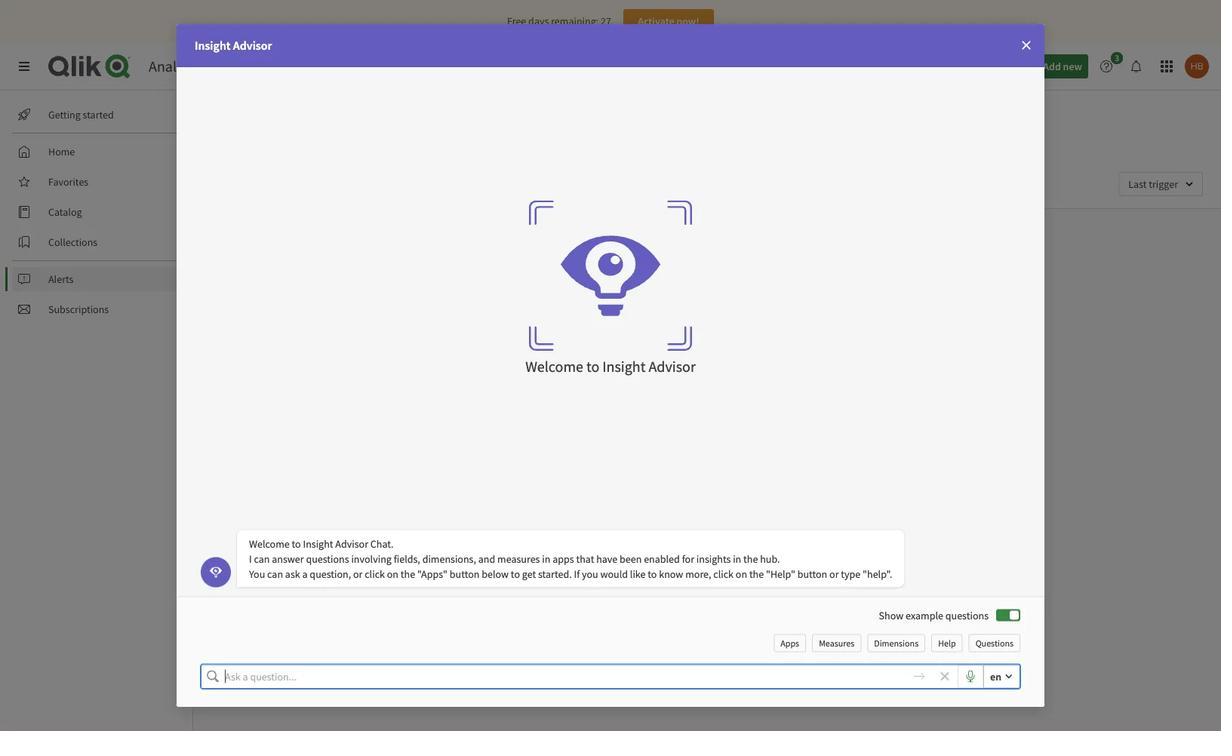 Task type: describe. For each thing, give the bounding box(es) containing it.
remaining:
[[551, 14, 599, 28]]

ask
[[920, 60, 936, 73]]

"help".
[[863, 567, 892, 581]]

insight inside ask insight advisor button
[[938, 60, 970, 73]]

questions
[[976, 637, 1013, 649]]

fields,
[[394, 552, 420, 566]]

1 or from the left
[[353, 567, 363, 581]]

more,
[[685, 567, 711, 581]]

show
[[879, 609, 904, 622]]

chat shortcuts list
[[768, 634, 1020, 652]]

activate now!
[[638, 14, 699, 28]]

en button
[[983, 665, 1020, 689]]

help link
[[931, 634, 963, 652]]

enabled
[[644, 552, 680, 566]]

welcome to insight advisor
[[525, 357, 696, 376]]

get
[[522, 567, 536, 581]]

activate
[[638, 14, 674, 28]]

ask insight advisor
[[920, 60, 1006, 73]]

2 on from the left
[[736, 567, 747, 581]]

1 button from the left
[[450, 567, 480, 581]]

Ask a question... text field
[[225, 664, 900, 689]]

started
[[83, 108, 114, 121]]

chat.
[[370, 537, 394, 551]]

getting started link
[[12, 103, 181, 127]]

collections link
[[12, 230, 181, 254]]

you
[[582, 567, 598, 581]]

hub.
[[760, 552, 780, 566]]

analytics
[[149, 57, 206, 76]]

days
[[528, 14, 549, 28]]

i
[[249, 552, 252, 566]]

have
[[596, 552, 618, 566]]

the left hub.
[[743, 552, 758, 566]]

Search text field
[[646, 54, 886, 79]]

free
[[507, 14, 526, 28]]

2 or from the left
[[829, 567, 839, 581]]

getting
[[48, 108, 81, 121]]

example
[[906, 609, 943, 622]]

home
[[48, 145, 75, 158]]

dimensions link
[[867, 634, 925, 652]]

like
[[630, 567, 646, 581]]

insight advisor
[[195, 38, 272, 53]]

measures
[[497, 552, 540, 566]]

subscriptions
[[48, 303, 109, 316]]

analytics services element
[[149, 57, 261, 76]]

analytics services
[[149, 57, 261, 76]]

last trigger image
[[1119, 172, 1203, 196]]

services
[[209, 57, 261, 76]]

catalog link
[[12, 200, 181, 224]]

activate now! link
[[623, 9, 714, 33]]

answer
[[272, 552, 304, 566]]

ask
[[285, 567, 300, 581]]

en
[[990, 670, 1001, 683]]

measures link
[[812, 634, 861, 652]]

welcome to insight advisor chat. i can answer questions involving fields, dimensions, and measures in apps that have been enabled for insights in the hub. you can ask a question, or click on the "apps" button below to get started. if you would like to know more, click on the "help" button or type "help".
[[249, 537, 892, 581]]

welcome for welcome to insight advisor
[[525, 357, 583, 376]]

advisor inside welcome to insight advisor chat. i can answer questions involving fields, dimensions, and measures in apps that have been enabled for insights in the hub. you can ask a question, or click on the "apps" button below to get started. if you would like to know more, click on the "help" button or type "help".
[[335, 537, 368, 551]]

if
[[574, 567, 580, 581]]

been
[[620, 552, 642, 566]]

ask insight advisor button
[[895, 54, 1013, 78]]

navigation pane element
[[0, 97, 192, 328]]

favorites link
[[12, 170, 181, 194]]

the down hub.
[[749, 567, 764, 581]]

searchbar element
[[622, 54, 886, 79]]

a
[[302, 567, 308, 581]]

collections
[[48, 235, 98, 249]]

advisor inside button
[[972, 60, 1006, 73]]

2 button from the left
[[797, 567, 827, 581]]

insight inside welcome to insight advisor chat. i can answer questions involving fields, dimensions, and measures in apps that have been enabled for insights in the hub. you can ask a question, or click on the "apps" button below to get started. if you would like to know more, click on the "help" button or type "help".
[[303, 537, 333, 551]]

would
[[600, 567, 628, 581]]

close sidebar menu image
[[18, 60, 30, 72]]

"apps"
[[417, 567, 448, 581]]

help
[[938, 637, 956, 649]]

dimensions
[[874, 637, 919, 649]]

insight advisor dialog
[[177, 24, 1044, 707]]



Task type: locate. For each thing, give the bounding box(es) containing it.
and
[[478, 552, 495, 566]]

insights
[[696, 552, 731, 566]]

questions inside welcome to insight advisor chat. i can answer questions involving fields, dimensions, and measures in apps that have been enabled for insights in the hub. you can ask a question, or click on the "apps" button below to get started. if you would like to know more, click on the "help" button or type "help".
[[306, 552, 349, 566]]

apps
[[781, 637, 799, 649]]

show example questions
[[879, 609, 989, 622]]

that
[[576, 552, 594, 566]]

getting started
[[48, 108, 114, 121]]

apps link
[[774, 634, 806, 652]]

catalog
[[48, 205, 82, 219]]

home link
[[12, 140, 181, 164]]

question,
[[310, 567, 351, 581]]

1 horizontal spatial welcome
[[525, 357, 583, 376]]

know
[[659, 567, 683, 581]]

apps
[[553, 552, 574, 566]]

2 in from the left
[[733, 552, 741, 566]]

questions up help
[[945, 609, 989, 622]]

1 horizontal spatial in
[[733, 552, 741, 566]]

now!
[[676, 14, 699, 28]]

questions up question,
[[306, 552, 349, 566]]

0 vertical spatial questions
[[306, 552, 349, 566]]

1 vertical spatial questions
[[945, 609, 989, 622]]

0 horizontal spatial click
[[365, 567, 385, 581]]

below
[[482, 567, 509, 581]]

click down insights
[[713, 567, 734, 581]]

0 vertical spatial welcome
[[525, 357, 583, 376]]

the down fields,
[[401, 567, 415, 581]]

or down involving
[[353, 567, 363, 581]]

in
[[542, 552, 550, 566], [733, 552, 741, 566]]

button
[[450, 567, 480, 581], [797, 567, 827, 581]]

subscriptions link
[[12, 297, 181, 321]]

free days remaining: 27
[[507, 14, 611, 28]]

type
[[841, 567, 861, 581]]

in right insights
[[733, 552, 741, 566]]

click
[[365, 567, 385, 581], [713, 567, 734, 581]]

1 horizontal spatial or
[[829, 567, 839, 581]]

favorites
[[48, 175, 88, 189]]

welcome
[[525, 357, 583, 376], [249, 537, 290, 551]]

1 in from the left
[[542, 552, 550, 566]]

filters region
[[193, 160, 1221, 208]]

alerts
[[48, 272, 74, 286]]

0 vertical spatial can
[[254, 552, 270, 566]]

involving
[[351, 552, 392, 566]]

in left 'apps'
[[542, 552, 550, 566]]

for
[[682, 552, 694, 566]]

questions link
[[969, 634, 1020, 652]]

1 horizontal spatial click
[[713, 567, 734, 581]]

"help"
[[766, 567, 795, 581]]

1 on from the left
[[387, 567, 398, 581]]

welcome inside welcome to insight advisor chat. i can answer questions involving fields, dimensions, and measures in apps that have been enabled for insights in the hub. you can ask a question, or click on the "apps" button below to get started. if you would like to know more, click on the "help" button or type "help".
[[249, 537, 290, 551]]

0 horizontal spatial or
[[353, 567, 363, 581]]

27
[[601, 14, 611, 28]]

measures
[[819, 637, 854, 649]]

2 click from the left
[[713, 567, 734, 581]]

started.
[[538, 567, 572, 581]]

can left ask
[[267, 567, 283, 581]]

advisor
[[233, 38, 272, 53], [972, 60, 1006, 73], [649, 357, 696, 376], [335, 537, 368, 551]]

insight
[[195, 38, 231, 53], [938, 60, 970, 73], [602, 357, 646, 376], [303, 537, 333, 551]]

1 click from the left
[[365, 567, 385, 581]]

questions
[[306, 552, 349, 566], [945, 609, 989, 622]]

you
[[249, 567, 265, 581]]

welcome for welcome to insight advisor chat. i can answer questions involving fields, dimensions, and measures in apps that have been enabled for insights in the hub. you can ask a question, or click on the "apps" button below to get started. if you would like to know more, click on the "help" button or type "help".
[[249, 537, 290, 551]]

on
[[387, 567, 398, 581], [736, 567, 747, 581]]

can right i
[[254, 552, 270, 566]]

0 horizontal spatial button
[[450, 567, 480, 581]]

click down involving
[[365, 567, 385, 581]]

to
[[586, 357, 599, 376], [292, 537, 301, 551], [511, 567, 520, 581], [648, 567, 657, 581]]

1 horizontal spatial button
[[797, 567, 827, 581]]

button down dimensions,
[[450, 567, 480, 581]]

1 vertical spatial welcome
[[249, 537, 290, 551]]

1 horizontal spatial on
[[736, 567, 747, 581]]

button right ""help""
[[797, 567, 827, 581]]

or left type
[[829, 567, 839, 581]]

0 horizontal spatial in
[[542, 552, 550, 566]]

or
[[353, 567, 363, 581], [829, 567, 839, 581]]

0 horizontal spatial questions
[[306, 552, 349, 566]]

the
[[743, 552, 758, 566], [401, 567, 415, 581], [749, 567, 764, 581]]

0 horizontal spatial welcome
[[249, 537, 290, 551]]

dimensions,
[[422, 552, 476, 566]]

alerts link
[[12, 267, 181, 291]]

on left ""help""
[[736, 567, 747, 581]]

1 vertical spatial can
[[267, 567, 283, 581]]

on down fields,
[[387, 567, 398, 581]]

1 horizontal spatial questions
[[945, 609, 989, 622]]

0 horizontal spatial on
[[387, 567, 398, 581]]

can
[[254, 552, 270, 566], [267, 567, 283, 581]]



Task type: vqa. For each thing, say whether or not it's contained in the screenshot.
Services
yes



